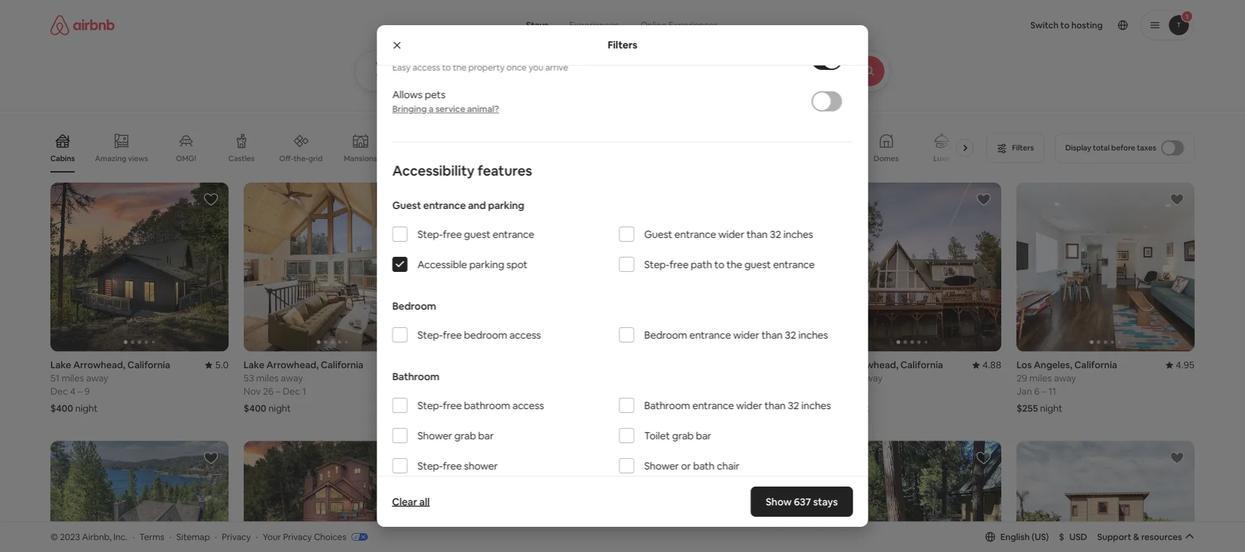 Task type: locate. For each thing, give the bounding box(es) containing it.
1 vertical spatial show
[[766, 495, 792, 508]]

parking
[[488, 199, 524, 212], [469, 258, 504, 271]]

shower down $225
[[417, 429, 452, 442]]

miles
[[62, 372, 84, 385], [256, 372, 279, 385], [450, 372, 472, 385], [836, 372, 859, 385], [1030, 372, 1052, 385]]

– inside lake arrowhead, california 51 miles away dec 4 – 9 $400 night
[[78, 386, 82, 398]]

4 california from the left
[[1075, 359, 1118, 372]]

0 vertical spatial wider
[[718, 228, 744, 241]]

1 horizontal spatial lake
[[244, 359, 265, 372]]

4.88 out of 5 average rating image
[[973, 359, 1002, 372]]

2 experiences from the left
[[669, 20, 718, 31]]

before
[[1112, 143, 1136, 153]]

sitemap
[[176, 531, 210, 543]]

3 53 from the left
[[824, 372, 834, 385]]

2 grab from the left
[[672, 429, 694, 442]]

your privacy choices link
[[263, 531, 368, 544]]

los angeles, california 29 miles away jan 6 – 11 $255 night
[[1017, 359, 1118, 415]]

$255 night
[[824, 403, 870, 415]]

entrance for guest entrance wider than 32 inches
[[674, 228, 716, 241]]

$255 inside los angeles, california 29 miles away jan 6 – 11 $255 night
[[1017, 403, 1038, 415]]

filters dialog
[[377, 0, 868, 553]]

and
[[468, 199, 486, 212]]

1 vertical spatial guest
[[644, 228, 672, 241]]

mansions
[[344, 154, 377, 163]]

· right the inc.
[[132, 531, 134, 543]]

step- left the bedroom
[[417, 329, 443, 341]]

1 vertical spatial shower
[[644, 460, 679, 473]]

easy access to the property once you arrive
[[392, 62, 568, 73]]

the down guest entrance wider than 32 inches
[[727, 258, 742, 271]]

0 vertical spatial inches
[[783, 228, 813, 241]]

step-free shower
[[417, 460, 498, 473]]

1 $400 from the left
[[50, 403, 73, 415]]

parking left spot
[[469, 258, 504, 271]]

$400 down nov
[[244, 403, 267, 415]]

2 vertical spatial wider
[[736, 399, 762, 412]]

miles up 4
[[62, 372, 84, 385]]

1 horizontal spatial –
[[276, 386, 281, 398]]

$
[[1059, 532, 1065, 543]]

4 miles from the left
[[836, 372, 859, 385]]

53 up the $255 night
[[824, 372, 834, 385]]

5 miles from the left
[[1030, 372, 1052, 385]]

1 horizontal spatial $255
[[1017, 403, 1038, 415]]

add to wishlist: lake arrowhead, california image
[[203, 192, 219, 207], [397, 192, 412, 207], [977, 192, 992, 207], [203, 451, 219, 466]]

– left 9 in the bottom left of the page
[[78, 386, 82, 398]]

arrowhead, inside the lake arrowhead, california 53 miles away nov 26 – dec 1 $400 night
[[267, 359, 319, 372]]

away up the $255 night
[[861, 372, 883, 385]]

step-free path to the guest entrance
[[644, 258, 815, 271]]

2 lake from the left
[[244, 359, 265, 372]]

bathroom up $225
[[392, 370, 439, 383]]

1 arrowhead, from the left
[[73, 359, 125, 371]]

bedroom
[[392, 300, 436, 313], [644, 329, 687, 341]]

5 away from the left
[[1054, 372, 1077, 385]]

luxe
[[934, 154, 950, 163]]

© 2023 airbnb, inc. ·
[[50, 531, 134, 543]]

guest for guest entrance wider than 32 inches
[[644, 228, 672, 241]]

lake arrowhead, california 51 miles away dec 4 – 9 $400 night
[[50, 359, 170, 415]]

bar down bathroom
[[478, 429, 494, 442]]

dec inside the lake arrowhead, california 53 miles away nov 26 – dec 1 $400 night
[[283, 386, 300, 398]]

2 miles from the left
[[256, 372, 279, 385]]

privacy right your
[[283, 531, 312, 543]]

1 horizontal spatial show
[[766, 495, 792, 508]]

3 – from the left
[[1042, 386, 1047, 398]]

grab down '$225 night'
[[454, 429, 476, 442]]

1 grab from the left
[[454, 429, 476, 442]]

the
[[453, 62, 466, 73], [727, 258, 742, 271]]

1 vertical spatial add to wishlist: los angeles, california image
[[1170, 451, 1185, 466]]

california inside the lake arrowhead, california 53 miles away nov 26 – dec 1 $400 night
[[321, 359, 364, 372]]

usd
[[1070, 532, 1088, 543]]

experiences inside button
[[570, 20, 619, 31]]

arrowhead, inside lake arrowhead, california 51 miles away dec 4 – 9 $400 night
[[73, 359, 125, 371]]

2 away from the left
[[281, 372, 303, 385]]

step- for step-free bedroom access
[[417, 329, 443, 341]]

1 away from the left
[[86, 372, 108, 385]]

off-the-grid
[[279, 154, 323, 163]]

night down lake arrowhead, california 53 miles away
[[847, 403, 870, 415]]

entrance for bedroom entrance wider than 32 inches
[[689, 329, 731, 341]]

bathroom for bathroom entrance wider than 32 inches
[[644, 399, 690, 412]]

california inside los angeles, california 29 miles away jan 6 – 11 $255 night
[[1075, 359, 1118, 372]]

inches for guest entrance wider than 32 inches
[[783, 228, 813, 241]]

guest down and
[[464, 228, 490, 241]]

1 horizontal spatial bar
[[696, 429, 711, 442]]

path
[[691, 258, 712, 271]]

chair
[[717, 460, 740, 473]]

shower left or
[[644, 460, 679, 473]]

6 night from the left
[[1040, 403, 1063, 415]]

0 horizontal spatial lake
[[50, 359, 71, 371]]

miles inside los angeles, california 29 miles away jan 6 – 11 $255 night
[[1030, 372, 1052, 385]]

32
[[770, 228, 781, 241], [785, 329, 796, 341], [788, 399, 799, 412]]

bathroom up toilet
[[644, 399, 690, 412]]

3 arrowhead, from the left
[[846, 359, 899, 372]]

miles up '$225 night'
[[450, 372, 472, 385]]

add to wishlist: twin peaks, california image
[[977, 451, 992, 466]]

night right $225
[[461, 403, 483, 415]]

your privacy choices
[[263, 531, 347, 543]]

step- for step-free shower
[[417, 460, 443, 473]]

free for shower
[[443, 460, 462, 473]]

2 · from the left
[[169, 531, 172, 543]]

0 horizontal spatial –
[[78, 386, 82, 398]]

map
[[618, 476, 637, 487]]

2 vertical spatial 32
[[788, 399, 799, 412]]

to right path
[[714, 258, 724, 271]]

night down 9 in the bottom left of the page
[[75, 403, 98, 415]]

$255 down jan
[[1017, 403, 1038, 415]]

0 horizontal spatial $400
[[50, 403, 73, 415]]

0 horizontal spatial grab
[[454, 429, 476, 442]]

2 add to wishlist: los angeles, california image from the top
[[1170, 451, 1185, 466]]

2 dec from the left
[[283, 386, 300, 398]]

show left 637
[[766, 495, 792, 508]]

2 california from the left
[[321, 359, 364, 372]]

property
[[468, 62, 504, 73]]

– right 26
[[276, 386, 281, 398]]

1 horizontal spatial bathroom
[[644, 399, 690, 412]]

experiences button
[[559, 13, 630, 38]]

views
[[128, 154, 148, 163]]

experiences right online
[[669, 20, 718, 31]]

2 horizontal spatial arrowhead,
[[846, 359, 899, 372]]

away inside lake arrowhead, california 53 miles away
[[861, 372, 883, 385]]

0 horizontal spatial bedroom
[[392, 300, 436, 313]]

1 horizontal spatial experiences
[[669, 20, 718, 31]]

night inside the lake arrowhead, california 53 miles away nov 26 – dec 1 $400 night
[[269, 403, 291, 415]]

access right bathroom
[[512, 399, 544, 412]]

show map button
[[581, 467, 664, 497]]

group
[[50, 123, 979, 173], [50, 183, 229, 352], [244, 183, 422, 352], [437, 183, 615, 352], [630, 183, 808, 352], [824, 183, 1002, 352], [1017, 183, 1195, 352], [50, 441, 229, 553], [244, 441, 422, 553], [437, 441, 615, 553], [630, 441, 808, 553], [824, 441, 1002, 553], [1017, 441, 1195, 553]]

than for guest entrance wider than 32 inches
[[747, 228, 768, 241]]

53 inside lake arrowhead, california 53 miles away
[[824, 372, 834, 385]]

1 vertical spatial bedroom
[[644, 329, 687, 341]]

dec left '1'
[[283, 386, 300, 398]]

taxes
[[1137, 143, 1157, 153]]

53 up nov
[[244, 372, 254, 385]]

2 privacy from the left
[[283, 531, 312, 543]]

entrance
[[423, 199, 466, 212], [493, 228, 534, 241], [674, 228, 716, 241], [773, 258, 815, 271], [689, 329, 731, 341], [692, 399, 734, 412]]

support
[[1098, 532, 1132, 543]]

0 horizontal spatial 53
[[244, 372, 254, 385]]

5 night from the left
[[847, 403, 870, 415]]

what can we help you find? tab list
[[516, 13, 630, 38]]

miles inside lake arrowhead, california 53 miles away
[[836, 372, 859, 385]]

53
[[244, 372, 254, 385], [437, 372, 448, 385], [824, 372, 834, 385]]

2 53 from the left
[[437, 372, 448, 385]]

0 horizontal spatial guest
[[464, 228, 490, 241]]

wider for bathroom
[[736, 399, 762, 412]]

53 inside the lake arrowhead, california 53 miles away nov 26 – dec 1 $400 night
[[244, 372, 254, 385]]

away up bathroom
[[474, 372, 496, 385]]

1 horizontal spatial guest
[[744, 258, 771, 271]]

1 california from the left
[[127, 359, 170, 371]]

2 $255 from the left
[[1017, 403, 1038, 415]]

arrowhead,
[[73, 359, 125, 371], [267, 359, 319, 372], [846, 359, 899, 372]]

free up shower grab bar
[[443, 399, 462, 412]]

profile element
[[749, 0, 1195, 50]]

0 vertical spatial 32
[[770, 228, 781, 241]]

$400 down 4
[[50, 403, 73, 415]]

show inside 'link'
[[766, 495, 792, 508]]

1 dec from the left
[[50, 386, 68, 398]]

0 vertical spatial add to wishlist: los angeles, california image
[[1170, 192, 1185, 207]]

privacy left your
[[222, 531, 251, 543]]

the left property
[[453, 62, 466, 73]]

grab right toilet
[[672, 429, 694, 442]]

4 · from the left
[[256, 531, 258, 543]]

than
[[747, 228, 768, 241], [761, 329, 783, 341], [764, 399, 786, 412]]

0 horizontal spatial bathroom
[[392, 370, 439, 383]]

none search field containing stays
[[355, 0, 925, 92]]

3 night from the left
[[269, 403, 291, 415]]

arrive
[[545, 62, 568, 73]]

lake for lake arrowhead, california 51 miles away dec 4 – 9 $400 night
[[50, 359, 71, 371]]

lake inside lake arrowhead, california 53 miles away
[[824, 359, 844, 372]]

night right the $179
[[653, 403, 675, 415]]

11
[[1049, 386, 1057, 398]]

2 horizontal spatial lake
[[824, 359, 844, 372]]

2 $400 from the left
[[244, 403, 267, 415]]

bathroom entrance wider than 32 inches
[[644, 399, 831, 412]]

1 add to wishlist: los angeles, california image from the top
[[1170, 192, 1185, 207]]

4
[[70, 386, 76, 398]]

None search field
[[355, 0, 925, 92]]

6
[[1034, 386, 1040, 398]]

0 vertical spatial bedroom
[[392, 300, 436, 313]]

1 horizontal spatial to
[[714, 258, 724, 271]]

1 bar from the left
[[478, 429, 494, 442]]

free left the bedroom
[[443, 329, 462, 341]]

0 vertical spatial shower
[[417, 429, 452, 442]]

amazing
[[95, 154, 126, 163]]

1 horizontal spatial shower
[[644, 460, 679, 473]]

26
[[263, 386, 274, 398]]

amazing views
[[95, 154, 148, 163]]

lake inside lake arrowhead, california 51 miles away dec 4 – 9 $400 night
[[50, 359, 71, 371]]

allows pets bringing a service animal?
[[392, 88, 499, 115]]

access for step-free bathroom access
[[512, 399, 544, 412]]

bar up bath
[[696, 429, 711, 442]]

1 horizontal spatial dec
[[283, 386, 300, 398]]

1 vertical spatial than
[[761, 329, 783, 341]]

1 vertical spatial bathroom
[[644, 399, 690, 412]]

add to wishlist: los angeles, california image
[[1170, 192, 1185, 207], [1170, 451, 1185, 466]]

california for los angeles, california 29 miles away jan 6 – 11 $255 night
[[1075, 359, 1118, 372]]

1 miles from the left
[[62, 372, 84, 385]]

arrowhead, up the $255 night
[[846, 359, 899, 372]]

angeles,
[[1034, 359, 1073, 372]]

free for guest
[[443, 228, 462, 241]]

guest down guest entrance wider than 32 inches
[[744, 258, 771, 271]]

experiences up filters
[[570, 20, 619, 31]]

to up 'pets'
[[442, 62, 451, 73]]

miles inside the lake arrowhead, california 53 miles away nov 26 – dec 1 $400 night
[[256, 372, 279, 385]]

1 night from the left
[[75, 403, 98, 415]]

2 vertical spatial than
[[764, 399, 786, 412]]

lake inside the lake arrowhead, california 53 miles away nov 26 – dec 1 $400 night
[[244, 359, 265, 372]]

access right easy
[[412, 62, 440, 73]]

than for bedroom entrance wider than 32 inches
[[761, 329, 783, 341]]

dec left 4
[[50, 386, 68, 398]]

free down the guest entrance and parking
[[443, 228, 462, 241]]

night inside los angeles, california 29 miles away jan 6 – 11 $255 night
[[1040, 403, 1063, 415]]

display total before taxes button
[[1055, 133, 1195, 163]]

· left privacy link
[[215, 531, 217, 543]]

domes
[[874, 154, 899, 163]]

1 horizontal spatial $400
[[244, 403, 267, 415]]

0 vertical spatial guest
[[392, 199, 421, 212]]

california inside lake arrowhead, california 53 miles away
[[901, 359, 944, 372]]

1 horizontal spatial guest
[[644, 228, 672, 241]]

1 vertical spatial access
[[509, 329, 541, 341]]

step- for step-free guest entrance
[[417, 228, 443, 241]]

0 horizontal spatial privacy
[[222, 531, 251, 543]]

show inside button
[[594, 476, 616, 487]]

show for show 637 stays
[[766, 495, 792, 508]]

53 up $225
[[437, 372, 448, 385]]

0 horizontal spatial guest
[[392, 199, 421, 212]]

2 horizontal spatial –
[[1042, 386, 1047, 398]]

access right the bedroom
[[509, 329, 541, 341]]

2 horizontal spatial 53
[[824, 372, 834, 385]]

away for lake arrowhead, california 53 miles away
[[861, 372, 883, 385]]

guest
[[464, 228, 490, 241], [744, 258, 771, 271]]

step- right add to wishlist: crestline, california icon
[[417, 460, 443, 473]]

4 away from the left
[[861, 372, 883, 385]]

0 horizontal spatial dec
[[50, 386, 68, 398]]

29
[[1017, 372, 1028, 385]]

step-
[[417, 228, 443, 241], [644, 258, 669, 271], [417, 329, 443, 341], [417, 399, 443, 412], [417, 460, 443, 473]]

away down angeles,
[[1054, 372, 1077, 385]]

2 arrowhead, from the left
[[267, 359, 319, 372]]

1 horizontal spatial 53
[[437, 372, 448, 385]]

0 horizontal spatial show
[[594, 476, 616, 487]]

airbnb,
[[82, 531, 111, 543]]

night
[[75, 403, 98, 415], [653, 403, 675, 415], [269, 403, 291, 415], [461, 403, 483, 415], [847, 403, 870, 415], [1040, 403, 1063, 415]]

away inside lake arrowhead, california 51 miles away dec 4 – 9 $400 night
[[86, 372, 108, 385]]

arrowhead, up 9 in the bottom left of the page
[[73, 359, 125, 371]]

miles for lake arrowhead, california 51 miles away dec 4 – 9 $400 night
[[62, 372, 84, 385]]

0 vertical spatial to
[[442, 62, 451, 73]]

3 california from the left
[[901, 359, 944, 372]]

parking right and
[[488, 199, 524, 212]]

lake arrowhead, california 53 miles away nov 26 – dec 1 $400 night
[[244, 359, 364, 415]]

bathroom
[[392, 370, 439, 383], [644, 399, 690, 412]]

bath
[[693, 460, 715, 473]]

Where field
[[376, 71, 540, 83]]

0 horizontal spatial $255
[[824, 403, 845, 415]]

1 vertical spatial to
[[714, 258, 724, 271]]

allows
[[392, 88, 422, 101]]

1 lake from the left
[[50, 359, 71, 371]]

0 vertical spatial than
[[747, 228, 768, 241]]

step-free bedroom access
[[417, 329, 541, 341]]

1 vertical spatial inches
[[798, 329, 828, 341]]

show 637 stays link
[[751, 487, 853, 517]]

0 horizontal spatial bar
[[478, 429, 494, 442]]

arrowhead, up '1'
[[267, 359, 319, 372]]

1 horizontal spatial grab
[[672, 429, 694, 442]]

bringing a service animal? button
[[392, 103, 499, 115]]

lake arrowhead, california 53 miles away
[[824, 359, 944, 385]]

32 for guest entrance wider than 32 inches
[[770, 228, 781, 241]]

1 experiences from the left
[[570, 20, 619, 31]]

california for lake arrowhead, california 51 miles away dec 4 – 9 $400 night
[[127, 359, 170, 371]]

1 horizontal spatial privacy
[[283, 531, 312, 543]]

california inside lake arrowhead, california 51 miles away dec 4 – 9 $400 night
[[127, 359, 170, 371]]

· left your
[[256, 531, 258, 543]]

1 horizontal spatial bedroom
[[644, 329, 687, 341]]

$179
[[630, 403, 651, 415]]

away inside los angeles, california 29 miles away jan 6 – 11 $255 night
[[1054, 372, 1077, 385]]

2 – from the left
[[276, 386, 281, 398]]

away inside the lake arrowhead, california 53 miles away nov 26 – dec 1 $400 night
[[281, 372, 303, 385]]

miles up the $255 night
[[836, 372, 859, 385]]

free left shower
[[443, 460, 462, 473]]

lake up nov
[[244, 359, 265, 372]]

0 vertical spatial guest
[[464, 228, 490, 241]]

show 637 stays
[[766, 495, 838, 508]]

night inside lake arrowhead, california 51 miles away dec 4 – 9 $400 night
[[75, 403, 98, 415]]

· right terms
[[169, 531, 172, 543]]

$255
[[824, 403, 845, 415], [1017, 403, 1038, 415]]

free left path
[[669, 258, 688, 271]]

– for 9
[[78, 386, 82, 398]]

·
[[132, 531, 134, 543], [169, 531, 172, 543], [215, 531, 217, 543], [256, 531, 258, 543]]

miles up 6 at right bottom
[[1030, 372, 1052, 385]]

miles for lake arrowhead, california 53 miles away nov 26 – dec 1 $400 night
[[256, 372, 279, 385]]

animal?
[[467, 103, 499, 115]]

1 vertical spatial 32
[[785, 329, 796, 341]]

lake up 51
[[50, 359, 71, 371]]

online experiences
[[641, 20, 718, 31]]

show map
[[594, 476, 637, 487]]

night down 26
[[269, 403, 291, 415]]

5.0 out of 5 average rating image
[[205, 359, 229, 371]]

away up '1'
[[281, 372, 303, 385]]

– inside the lake arrowhead, california 53 miles away nov 26 – dec 1 $400 night
[[276, 386, 281, 398]]

1 horizontal spatial arrowhead,
[[267, 359, 319, 372]]

2 vertical spatial inches
[[801, 399, 831, 412]]

night down the 11
[[1040, 403, 1063, 415]]

step- up shower grab bar
[[417, 399, 443, 412]]

0 horizontal spatial arrowhead,
[[73, 359, 125, 371]]

0 vertical spatial show
[[594, 476, 616, 487]]

1 vertical spatial wider
[[733, 329, 759, 341]]

$400 inside lake arrowhead, california 51 miles away dec 4 – 9 $400 night
[[50, 403, 73, 415]]

inches for bedroom entrance wider than 32 inches
[[798, 329, 828, 341]]

0 horizontal spatial shower
[[417, 429, 452, 442]]

0 vertical spatial the
[[453, 62, 466, 73]]

show left the map
[[594, 476, 616, 487]]

miles inside lake arrowhead, california 51 miles away dec 4 – 9 $400 night
[[62, 372, 84, 385]]

1 horizontal spatial the
[[727, 258, 742, 271]]

1 vertical spatial parking
[[469, 258, 504, 271]]

wider
[[718, 228, 744, 241], [733, 329, 759, 341], [736, 399, 762, 412]]

group containing amazing views
[[50, 123, 979, 173]]

bar for toilet grab bar
[[696, 429, 711, 442]]

shower for shower grab bar
[[417, 429, 452, 442]]

away up 9 in the bottom left of the page
[[86, 372, 108, 385]]

1 – from the left
[[78, 386, 82, 398]]

– inside los angeles, california 29 miles away jan 6 – 11 $255 night
[[1042, 386, 1047, 398]]

4.95 out of 5 average rating image
[[1166, 359, 1195, 372]]

0 vertical spatial bathroom
[[392, 370, 439, 383]]

2 bar from the left
[[696, 429, 711, 442]]

53 for lake arrowhead, california 53 miles away
[[824, 372, 834, 385]]

–
[[78, 386, 82, 398], [276, 386, 281, 398], [1042, 386, 1047, 398]]

53 for lake arrowhead, california 53 miles away nov 26 – dec 1 $400 night
[[244, 372, 254, 385]]

3 lake from the left
[[824, 359, 844, 372]]

clear all
[[392, 495, 430, 508]]

miles for lake arrowhead, california 53 miles away
[[836, 372, 859, 385]]

step- left path
[[644, 258, 669, 271]]

miles up 26
[[256, 372, 279, 385]]

– right 6 at right bottom
[[1042, 386, 1047, 398]]

0 horizontal spatial experiences
[[570, 20, 619, 31]]

0 horizontal spatial to
[[442, 62, 451, 73]]

lake up the $255 night
[[824, 359, 844, 372]]

grab for shower
[[454, 429, 476, 442]]

toilet grab bar
[[644, 429, 711, 442]]

step- up accessible
[[417, 228, 443, 241]]

2 vertical spatial access
[[512, 399, 544, 412]]

$255 down lake arrowhead, california 53 miles away
[[824, 403, 845, 415]]

1 53 from the left
[[244, 372, 254, 385]]



Task type: vqa. For each thing, say whether or not it's contained in the screenshot.
1st nights from the right
no



Task type: describe. For each thing, give the bounding box(es) containing it.
shower grab bar
[[417, 429, 494, 442]]

&
[[1134, 532, 1140, 543]]

stays button
[[516, 13, 559, 38]]

$ usd
[[1059, 532, 1088, 543]]

english (us) button
[[986, 532, 1049, 543]]

0 vertical spatial parking
[[488, 199, 524, 212]]

resources
[[1142, 532, 1182, 543]]

bedroom entrance wider than 32 inches
[[644, 329, 828, 341]]

3 · from the left
[[215, 531, 217, 543]]

english (us)
[[1001, 532, 1049, 543]]

accessibility features
[[392, 162, 532, 180]]

step- for step-free path to the guest entrance
[[644, 258, 669, 271]]

0 horizontal spatial the
[[453, 62, 466, 73]]

than for bathroom entrance wider than 32 inches
[[764, 399, 786, 412]]

2 night from the left
[[653, 403, 675, 415]]

toilet
[[644, 429, 670, 442]]

choices
[[314, 531, 347, 543]]

free for path
[[669, 258, 688, 271]]

step-free guest entrance
[[417, 228, 534, 241]]

a
[[429, 103, 433, 115]]

32 for bathroom entrance wider than 32 inches
[[788, 399, 799, 412]]

your
[[263, 531, 281, 543]]

free for bedroom
[[443, 329, 462, 341]]

stays
[[813, 495, 838, 508]]

1
[[302, 386, 306, 398]]

english
[[1001, 532, 1030, 543]]

dec inside lake arrowhead, california 51 miles away dec 4 – 9 $400 night
[[50, 386, 68, 398]]

1 vertical spatial guest
[[744, 258, 771, 271]]

bedroom for bedroom entrance wider than 32 inches
[[644, 329, 687, 341]]

shower
[[464, 460, 498, 473]]

guest entrance and parking
[[392, 199, 524, 212]]

bar for shower grab bar
[[478, 429, 494, 442]]

clear all button
[[386, 490, 436, 515]]

bathroom
[[464, 399, 510, 412]]

accessible parking spot
[[417, 258, 527, 271]]

shower for shower or bath chair
[[644, 460, 679, 473]]

jan
[[1017, 386, 1032, 398]]

terms link
[[139, 531, 164, 543]]

display total before taxes
[[1066, 143, 1157, 153]]

1 privacy from the left
[[222, 531, 251, 543]]

arrowhead, for dec
[[267, 359, 319, 372]]

$400 inside the lake arrowhead, california 53 miles away nov 26 – dec 1 $400 night
[[244, 403, 267, 415]]

51
[[50, 372, 60, 385]]

$179 night
[[630, 403, 675, 415]]

online experiences link
[[630, 13, 729, 38]]

3 miles from the left
[[450, 372, 472, 385]]

the-
[[294, 154, 308, 163]]

lake for lake arrowhead, california 53 miles away nov 26 – dec 1 $400 night
[[244, 359, 265, 372]]

grab for toilet
[[672, 429, 694, 442]]

bedroom for bedroom
[[392, 300, 436, 313]]

away for lake arrowhead, california 51 miles away dec 4 – 9 $400 night
[[86, 372, 108, 385]]

away for lake arrowhead, california 53 miles away nov 26 – dec 1 $400 night
[[281, 372, 303, 385]]

miles for los angeles, california 29 miles away jan 6 – 11 $255 night
[[1030, 372, 1052, 385]]

nov
[[244, 386, 261, 398]]

spot
[[506, 258, 527, 271]]

(us)
[[1032, 532, 1049, 543]]

accessibility
[[392, 162, 474, 180]]

cabins
[[50, 154, 75, 163]]

add to wishlist: crestline, california image
[[397, 451, 412, 466]]

california for lake arrowhead, california 53 miles away nov 26 – dec 1 $400 night
[[321, 359, 364, 372]]

wider for bedroom
[[733, 329, 759, 341]]

4 night from the left
[[461, 403, 483, 415]]

shower or bath chair
[[644, 460, 740, 473]]

inches for bathroom entrance wider than 32 inches
[[801, 399, 831, 412]]

clear
[[392, 495, 417, 508]]

total
[[1093, 143, 1110, 153]]

accessible
[[417, 258, 467, 271]]

where
[[376, 60, 400, 70]]

$225 night
[[437, 403, 483, 415]]

access for step-free bedroom access
[[509, 329, 541, 341]]

inc.
[[113, 531, 127, 543]]

1 $255 from the left
[[824, 403, 845, 415]]

$225
[[437, 403, 459, 415]]

off-
[[279, 154, 294, 163]]

los
[[1017, 359, 1032, 372]]

features
[[477, 162, 532, 180]]

castles
[[228, 154, 255, 163]]

– for dec
[[276, 386, 281, 398]]

california for lake arrowhead, california 53 miles away
[[901, 359, 944, 372]]

arrowhead, inside lake arrowhead, california 53 miles away
[[846, 359, 899, 372]]

– for 11
[[1042, 386, 1047, 398]]

4.95
[[1176, 359, 1195, 372]]

support & resources
[[1098, 532, 1182, 543]]

step-free bathroom access
[[417, 399, 544, 412]]

bringing
[[392, 103, 427, 115]]

bathroom for bathroom
[[392, 370, 439, 383]]

637
[[794, 495, 811, 508]]

guest for guest entrance and parking
[[392, 199, 421, 212]]

3 away from the left
[[474, 372, 496, 385]]

easy
[[392, 62, 410, 73]]

1 · from the left
[[132, 531, 134, 543]]

away for los angeles, california 29 miles away jan 6 – 11 $255 night
[[1054, 372, 1077, 385]]

free for bathroom
[[443, 399, 462, 412]]

online
[[641, 20, 667, 31]]

service
[[435, 103, 465, 115]]

entrance for guest entrance and parking
[[423, 199, 466, 212]]

arrowhead, for 9
[[73, 359, 125, 371]]

1 vertical spatial the
[[727, 258, 742, 271]]

all
[[419, 495, 430, 508]]

grid
[[308, 154, 323, 163]]

or
[[681, 460, 691, 473]]

guest entrance wider than 32 inches
[[644, 228, 813, 241]]

once
[[506, 62, 527, 73]]

stays tab panel
[[355, 50, 925, 92]]

show for show map
[[594, 476, 616, 487]]

step- for step-free bathroom access
[[417, 399, 443, 412]]

32 for bedroom entrance wider than 32 inches
[[785, 329, 796, 341]]

entrance for bathroom entrance wider than 32 inches
[[692, 399, 734, 412]]

0 vertical spatial access
[[412, 62, 440, 73]]

wider for guest
[[718, 228, 744, 241]]

you
[[528, 62, 543, 73]]

omg!
[[176, 154, 196, 163]]

lake for lake arrowhead, california 53 miles away
[[824, 359, 844, 372]]

5.0
[[215, 359, 229, 371]]

privacy link
[[222, 531, 251, 543]]



